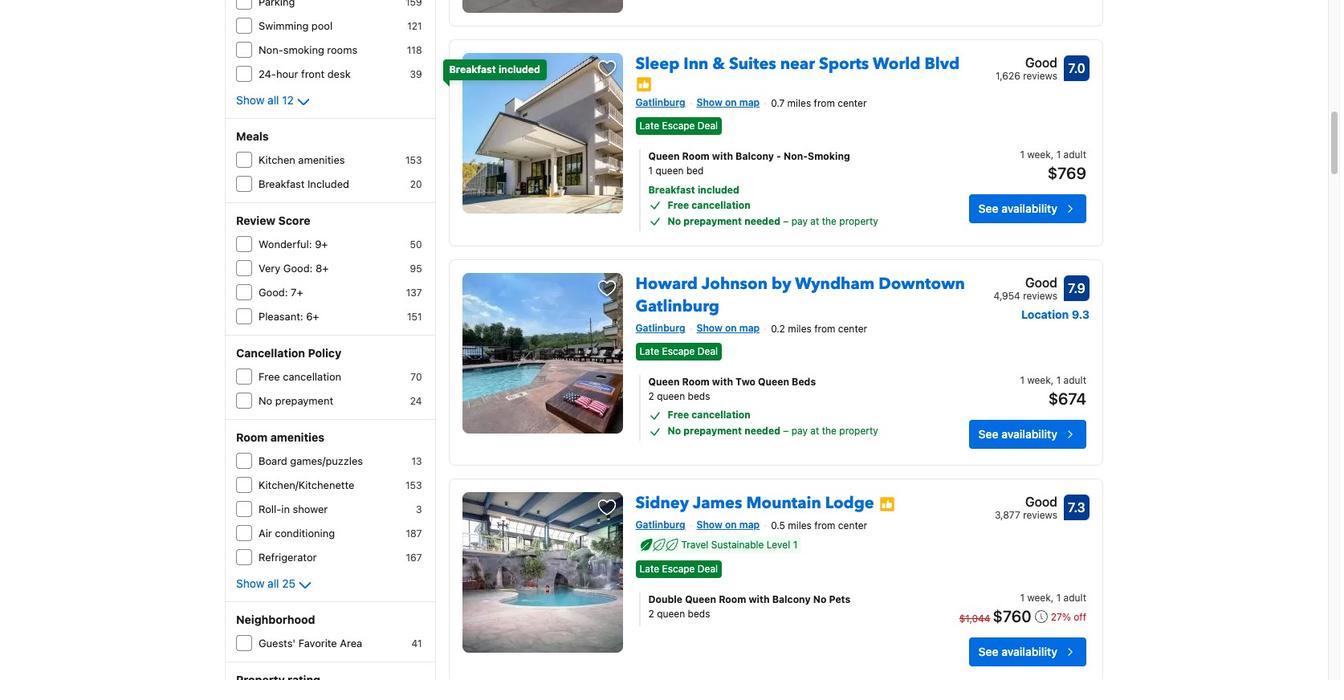 Task type: locate. For each thing, give the bounding box(es) containing it.
room inside double queen room with balcony no pets 2 queen beds
[[719, 594, 746, 606]]

1 property from the top
[[840, 215, 879, 227]]

adult up off at the bottom
[[1064, 592, 1087, 604]]

0 vertical spatial from
[[814, 97, 835, 109]]

1 see from the top
[[979, 202, 999, 215]]

2 vertical spatial see availability
[[979, 645, 1058, 659]]

1 queen bed breakfast included
[[649, 165, 740, 196]]

1 good from the top
[[1026, 55, 1058, 70]]

availability down 1 week , 1 adult $674
[[1002, 428, 1058, 441]]

0 vertical spatial 2
[[649, 391, 654, 403]]

the down queen room with two queen beds link
[[822, 425, 837, 437]]

0 vertical spatial amenities
[[298, 153, 345, 166]]

2 vertical spatial see availability link
[[969, 638, 1087, 667]]

no
[[668, 215, 681, 227], [259, 394, 272, 407], [668, 425, 681, 437], [813, 594, 827, 606]]

all left 12
[[268, 93, 279, 107]]

non- right "-"
[[784, 150, 808, 162]]

0 vertical spatial non-
[[259, 43, 283, 56]]

reviews for sleep inn & suites near sports world blvd
[[1023, 70, 1058, 82]]

1 late from the top
[[640, 120, 659, 132]]

reviews right the 3,877
[[1023, 509, 1058, 521]]

howard johnson by wyndham downtown gatlinburg image
[[462, 273, 623, 434]]

room up bed
[[682, 150, 710, 162]]

miles right the 0.7
[[788, 97, 811, 109]]

1 vertical spatial all
[[268, 577, 279, 590]]

good inside good 1,626 reviews
[[1026, 55, 1058, 70]]

late up "double"
[[640, 563, 659, 575]]

0 vertical spatial see availability link
[[969, 194, 1087, 223]]

very
[[259, 262, 281, 275]]

near
[[780, 53, 815, 74]]

kitchen amenities
[[259, 153, 345, 166]]

no prepayment needed – pay at the property down queen room with two queen beds link
[[668, 425, 879, 437]]

see availability down 1 week , 1 adult $674
[[979, 428, 1058, 441]]

show on map for mountain
[[697, 519, 760, 531]]

good left 7.0
[[1026, 55, 1058, 70]]

deal up bed
[[698, 120, 718, 132]]

1 vertical spatial prepayment
[[275, 394, 333, 407]]

gatlinburg
[[636, 96, 686, 108], [636, 296, 720, 317], [636, 322, 686, 334], [636, 519, 686, 531]]

1 vertical spatial pay
[[792, 425, 808, 437]]

queen right "double"
[[685, 594, 716, 606]]

non- up 24-
[[259, 43, 283, 56]]

2 vertical spatial from
[[815, 520, 836, 532]]

0 vertical spatial good element
[[996, 53, 1058, 72]]

center down lodge
[[838, 520, 867, 532]]

center down wyndham
[[838, 323, 867, 335]]

1 vertical spatial good:
[[259, 286, 288, 299]]

center for lodge
[[838, 520, 867, 532]]

availability for sleep inn & suites near sports world blvd
[[1002, 202, 1058, 215]]

0 horizontal spatial breakfast
[[259, 177, 305, 190]]

sustainable
[[711, 539, 764, 551]]

beds
[[688, 391, 710, 403], [688, 608, 710, 620]]

– up the by
[[783, 215, 789, 227]]

1 vertical spatial 2
[[649, 608, 654, 620]]

breakfast
[[449, 63, 496, 75], [259, 177, 305, 190], [649, 184, 695, 196]]

2 153 from the top
[[406, 479, 422, 492]]

1 vertical spatial beds
[[688, 608, 710, 620]]

1 horizontal spatial included
[[698, 184, 740, 196]]

1 vertical spatial adult
[[1064, 375, 1087, 387]]

see availability down 1 week , 1 adult $769
[[979, 202, 1058, 215]]

at down the "beds"
[[811, 425, 819, 437]]

0 vertical spatial see availability
[[979, 202, 1058, 215]]

pay down the "beds"
[[792, 425, 808, 437]]

1 deal from the top
[[698, 120, 718, 132]]

all
[[268, 93, 279, 107], [268, 577, 279, 590]]

free down cancellation
[[259, 370, 280, 383]]

amenities up included in the top of the page
[[298, 153, 345, 166]]

sidney james mountain lodge image
[[462, 493, 623, 653]]

0 vertical spatial week
[[1028, 149, 1051, 161]]

queen for 2
[[657, 391, 685, 403]]

prepayment down 1 queen bed breakfast included
[[684, 215, 742, 227]]

adult inside 1 week , 1 adult $674
[[1064, 375, 1087, 387]]

3 good from the top
[[1026, 495, 1058, 509]]

3 gatlinburg from the top
[[636, 322, 686, 334]]

0 vertical spatial late
[[640, 120, 659, 132]]

1 vertical spatial see availability link
[[969, 420, 1087, 449]]

no inside double queen room with balcony no pets 2 queen beds
[[813, 594, 827, 606]]

4,954
[[994, 290, 1021, 302]]

1 vertical spatial reviews
[[1023, 290, 1058, 302]]

3 , from the top
[[1051, 592, 1054, 604]]

miles for suites
[[788, 97, 811, 109]]

1 reviews from the top
[[1023, 70, 1058, 82]]

queen
[[649, 150, 680, 162], [649, 376, 680, 388], [758, 376, 789, 388], [685, 594, 716, 606]]

1 vertical spatial late
[[640, 346, 659, 358]]

good inside good 3,877 reviews
[[1026, 495, 1058, 509]]

cancellation down 1 queen bed breakfast included
[[692, 199, 751, 211]]

free cancellation up no prepayment
[[259, 370, 341, 383]]

cancellation down queen room with two queen beds
[[692, 409, 751, 421]]

late for sidney
[[640, 563, 659, 575]]

3 adult from the top
[[1064, 592, 1087, 604]]

reviews inside good 1,626 reviews
[[1023, 70, 1058, 82]]

week inside 1 week , 1 adult $674
[[1028, 375, 1051, 387]]

show on map down johnson
[[697, 322, 760, 334]]

swimming pool
[[259, 19, 333, 32]]

adult inside 1 week , 1 adult $769
[[1064, 149, 1087, 161]]

1 map from the top
[[740, 96, 760, 108]]

show left 25
[[236, 577, 265, 590]]

miles right '0.2'
[[788, 323, 812, 335]]

double queen room with balcony no pets link
[[649, 593, 920, 608]]

deal down travel on the bottom right
[[698, 563, 718, 575]]

1 vertical spatial non-
[[784, 150, 808, 162]]

review
[[236, 214, 276, 227]]

sleep
[[636, 53, 680, 74]]

1 see availability from the top
[[979, 202, 1058, 215]]

2 vertical spatial good
[[1026, 495, 1058, 509]]

1 vertical spatial –
[[783, 425, 789, 437]]

breakfast inside 1 queen bed breakfast included
[[649, 184, 695, 196]]

2 vertical spatial late
[[640, 563, 659, 575]]

world
[[873, 53, 921, 74]]

0 vertical spatial pay
[[792, 215, 808, 227]]

needed up the by
[[745, 215, 781, 227]]

1 vertical spatial week
[[1028, 375, 1051, 387]]

week for $674
[[1028, 375, 1051, 387]]

free down 2 queen beds
[[668, 409, 689, 421]]

late escape deal up 2 queen beds
[[640, 346, 718, 358]]

kitchen/kitchenette
[[259, 479, 355, 492]]

deal up queen room with two queen beds
[[698, 346, 718, 358]]

2 good from the top
[[1026, 276, 1058, 290]]

0 vertical spatial show on map
[[697, 96, 760, 108]]

week up $674
[[1028, 375, 1051, 387]]

1 vertical spatial center
[[838, 323, 867, 335]]

pool
[[312, 19, 333, 32]]

adult for $769
[[1064, 149, 1087, 161]]

2 vertical spatial free cancellation
[[668, 409, 751, 421]]

level
[[767, 539, 791, 551]]

queen down "double"
[[657, 608, 685, 620]]

mountain
[[746, 493, 821, 514]]

good element
[[996, 53, 1058, 72], [994, 273, 1058, 292], [995, 493, 1058, 512]]

reviews up location
[[1023, 290, 1058, 302]]

gatlinburg inside the howard johnson by wyndham downtown gatlinburg
[[636, 296, 720, 317]]

2 , from the top
[[1051, 375, 1054, 387]]

wyndham
[[795, 273, 875, 295]]

good 3,877 reviews
[[995, 495, 1058, 521]]

show down james
[[697, 519, 723, 531]]

1 horizontal spatial non-
[[784, 150, 808, 162]]

4 gatlinburg from the top
[[636, 519, 686, 531]]

1 vertical spatial free
[[259, 370, 280, 383]]

&
[[713, 53, 725, 74]]

2 vertical spatial availability
[[1002, 645, 1058, 659]]

1 center from the top
[[838, 97, 867, 109]]

roll-
[[259, 503, 281, 516]]

0 vertical spatial at
[[811, 215, 819, 227]]

1 vertical spatial 153
[[406, 479, 422, 492]]

map left the 0.7
[[740, 96, 760, 108]]

with
[[712, 150, 733, 162], [712, 376, 733, 388], [749, 594, 770, 606]]

adult up $769
[[1064, 149, 1087, 161]]

0 vertical spatial adult
[[1064, 149, 1087, 161]]

– down queen room with two queen beds link
[[783, 425, 789, 437]]

1 2 from the top
[[649, 391, 654, 403]]

amenities up board games/puzzles
[[270, 430, 325, 444]]

good left scored 7.3 element
[[1026, 495, 1058, 509]]

3 center from the top
[[838, 520, 867, 532]]

pay down queen room with balcony - non-smoking link
[[792, 215, 808, 227]]

3 on from the top
[[725, 519, 737, 531]]

beds inside double queen room with balcony no pets 2 queen beds
[[688, 608, 710, 620]]

pay
[[792, 215, 808, 227], [792, 425, 808, 437]]

1 vertical spatial needed
[[745, 425, 781, 437]]

1 vertical spatial availability
[[1002, 428, 1058, 441]]

1 availability from the top
[[1002, 202, 1058, 215]]

queen inside 1 queen bed breakfast included
[[656, 165, 684, 177]]

2 adult from the top
[[1064, 375, 1087, 387]]

map
[[740, 96, 760, 108], [740, 322, 760, 334], [740, 519, 760, 531]]

amenities for kitchen amenities
[[298, 153, 345, 166]]

good up location
[[1026, 276, 1058, 290]]

adult up $674
[[1064, 375, 1087, 387]]

with inside queen room with balcony - non-smoking link
[[712, 150, 733, 162]]

2 vertical spatial show on map
[[697, 519, 760, 531]]

center down sports
[[838, 97, 867, 109]]

no up room amenities on the bottom left of page
[[259, 394, 272, 407]]

sidney
[[636, 493, 689, 514]]

, inside 1 week , 1 adult $769
[[1051, 149, 1054, 161]]

late escape deal
[[640, 120, 718, 132], [640, 346, 718, 358], [640, 563, 718, 575]]

beds down travel on the bottom right
[[688, 608, 710, 620]]

queen inside double queen room with balcony no pets 2 queen beds
[[685, 594, 716, 606]]

0 vertical spatial escape
[[662, 120, 695, 132]]

2 vertical spatial late escape deal
[[640, 563, 718, 575]]

1 show on map from the top
[[697, 96, 760, 108]]

3 late from the top
[[640, 563, 659, 575]]

adult
[[1064, 149, 1087, 161], [1064, 375, 1087, 387], [1064, 592, 1087, 604]]

property up wyndham
[[840, 215, 879, 227]]

0 vertical spatial cancellation
[[692, 199, 751, 211]]

0 vertical spatial on
[[725, 96, 737, 108]]

0 vertical spatial ,
[[1051, 149, 1054, 161]]

1 vertical spatial no prepayment needed – pay at the property
[[668, 425, 879, 437]]

reviews inside "good 4,954 reviews"
[[1023, 290, 1058, 302]]

0 vertical spatial property
[[840, 215, 879, 227]]

reviews right the '1,626'
[[1023, 70, 1058, 82]]

good:
[[283, 262, 313, 275], [259, 286, 288, 299]]

3 reviews from the top
[[1023, 509, 1058, 521]]

2 queen beds
[[649, 391, 710, 403]]

room
[[682, 150, 710, 162], [682, 376, 710, 388], [236, 430, 268, 444], [719, 594, 746, 606]]

from for lodge
[[815, 520, 836, 532]]

by
[[772, 273, 791, 295]]

3 see from the top
[[979, 645, 999, 659]]

2 late from the top
[[640, 346, 659, 358]]

2 all from the top
[[268, 577, 279, 590]]

late down sleep
[[640, 120, 659, 132]]

see availability link for sidney james mountain lodge
[[969, 638, 1087, 667]]

breakfast included
[[449, 63, 540, 75]]

adult for $674
[[1064, 375, 1087, 387]]

all for 12
[[268, 93, 279, 107]]

2 – from the top
[[783, 425, 789, 437]]

1 on from the top
[[725, 96, 737, 108]]

free cancellation down 2 queen beds
[[668, 409, 751, 421]]

, for $674
[[1051, 375, 1054, 387]]

balcony left "-"
[[736, 150, 774, 162]]

0 vertical spatial needed
[[745, 215, 781, 227]]

on up 'sustainable'
[[725, 519, 737, 531]]

6+
[[306, 310, 319, 323]]

queen for 1
[[656, 165, 684, 177]]

0 vertical spatial included
[[499, 63, 540, 75]]

included
[[499, 63, 540, 75], [698, 184, 740, 196]]

2 vertical spatial see
[[979, 645, 999, 659]]

1 vertical spatial deal
[[698, 346, 718, 358]]

0 vertical spatial free
[[668, 199, 689, 211]]

this property is part of our preferred partner program. it's committed to providing excellent service and good value. it'll pay us a higher commission if you make a booking. image
[[879, 496, 895, 512], [879, 496, 895, 512]]

1 vertical spatial show on map
[[697, 322, 760, 334]]

deal for inn
[[698, 120, 718, 132]]

2 vertical spatial week
[[1028, 592, 1051, 604]]

0 vertical spatial late escape deal
[[640, 120, 718, 132]]

week up 27%
[[1028, 592, 1051, 604]]

1 see availability link from the top
[[969, 194, 1087, 223]]

3 see availability from the top
[[979, 645, 1058, 659]]

2 vertical spatial reviews
[[1023, 509, 1058, 521]]

neighborhood
[[236, 613, 315, 626]]

good
[[1026, 55, 1058, 70], [1026, 276, 1058, 290], [1026, 495, 1058, 509]]

non- inside queen room with balcony - non-smoking link
[[784, 150, 808, 162]]

0 vertical spatial see
[[979, 202, 999, 215]]

39
[[410, 68, 422, 80]]

escape down travel on the bottom right
[[662, 563, 695, 575]]

0 vertical spatial 153
[[406, 154, 422, 166]]

free
[[668, 199, 689, 211], [259, 370, 280, 383], [668, 409, 689, 421]]

all left 25
[[268, 577, 279, 590]]

, inside 1 week , 1 adult $674
[[1051, 375, 1054, 387]]

,
[[1051, 149, 1054, 161], [1051, 375, 1054, 387], [1051, 592, 1054, 604]]

0 vertical spatial availability
[[1002, 202, 1058, 215]]

center
[[838, 97, 867, 109], [838, 323, 867, 335], [838, 520, 867, 532]]

1 vertical spatial escape
[[662, 346, 695, 358]]

on down the suites at the right top of the page
[[725, 96, 737, 108]]

show all 12 button
[[236, 92, 313, 112]]

1 vertical spatial see
[[979, 428, 999, 441]]

good for sidney james mountain lodge
[[1026, 495, 1058, 509]]

show
[[236, 93, 265, 107], [697, 96, 723, 108], [697, 322, 723, 334], [697, 519, 723, 531], [236, 577, 265, 590]]

rooms
[[327, 43, 358, 56]]

miles right 0.5 on the right
[[788, 520, 812, 532]]

availability down 1 week , 1 adult $769
[[1002, 202, 1058, 215]]

show on map
[[697, 96, 760, 108], [697, 322, 760, 334], [697, 519, 760, 531]]

reviews
[[1023, 70, 1058, 82], [1023, 290, 1058, 302], [1023, 509, 1058, 521]]

good element up location
[[994, 273, 1058, 292]]

2 beds from the top
[[688, 608, 710, 620]]

1 vertical spatial included
[[698, 184, 740, 196]]

deal
[[698, 120, 718, 132], [698, 346, 718, 358], [698, 563, 718, 575]]

show down johnson
[[697, 322, 723, 334]]

, for $769
[[1051, 149, 1054, 161]]

2 vertical spatial center
[[838, 520, 867, 532]]

smoking
[[283, 43, 324, 56]]

from down the howard johnson by wyndham downtown gatlinburg
[[815, 323, 836, 335]]

free cancellation down 1 queen bed breakfast included
[[668, 199, 751, 211]]

late escape deal up bed
[[640, 120, 718, 132]]

1,626
[[996, 70, 1021, 82]]

24-hour front desk
[[259, 67, 351, 80]]

2 deal from the top
[[698, 346, 718, 358]]

1 escape from the top
[[662, 120, 695, 132]]

1 vertical spatial at
[[811, 425, 819, 437]]

good: left the '7+'
[[259, 286, 288, 299]]

good: 7+
[[259, 286, 303, 299]]

137
[[406, 287, 422, 299]]

1 gatlinburg from the top
[[636, 96, 686, 108]]

2 vertical spatial ,
[[1051, 592, 1054, 604]]

in
[[281, 503, 290, 516]]

2 availability from the top
[[1002, 428, 1058, 441]]

2 horizontal spatial breakfast
[[649, 184, 695, 196]]

escape up 2 queen beds
[[662, 346, 695, 358]]

center for suites
[[838, 97, 867, 109]]

-
[[777, 150, 781, 162]]

with up 1 queen bed breakfast included
[[712, 150, 733, 162]]

breakfast down bed
[[649, 184, 695, 196]]

this property is part of our preferred partner program. it's committed to providing excellent service and good value. it'll pay us a higher commission if you make a booking. image
[[636, 76, 652, 92], [636, 76, 652, 92]]

151
[[407, 311, 422, 323]]

escape for sleep
[[662, 120, 695, 132]]

miles for lodge
[[788, 520, 812, 532]]

3 deal from the top
[[698, 563, 718, 575]]

breakfast for breakfast included
[[449, 63, 496, 75]]

2 vertical spatial miles
[[788, 520, 812, 532]]

breakfast included
[[259, 177, 349, 190]]

1 153 from the top
[[406, 154, 422, 166]]

late up 2 queen beds
[[640, 346, 659, 358]]

2 week from the top
[[1028, 375, 1051, 387]]

map left '0.2'
[[740, 322, 760, 334]]

deal for james
[[698, 563, 718, 575]]

1 late escape deal from the top
[[640, 120, 718, 132]]

prepayment
[[684, 215, 742, 227], [275, 394, 333, 407], [684, 425, 742, 437]]

scored 7.0 element
[[1064, 55, 1090, 81]]

2 2 from the top
[[649, 608, 654, 620]]

availability down $760
[[1002, 645, 1058, 659]]

1 vertical spatial amenities
[[270, 430, 325, 444]]

0 vertical spatial the
[[822, 215, 837, 227]]

0 vertical spatial no prepayment needed – pay at the property
[[668, 215, 879, 227]]

amenities
[[298, 153, 345, 166], [270, 430, 325, 444]]

from down lodge
[[815, 520, 836, 532]]

0 vertical spatial reviews
[[1023, 70, 1058, 82]]

1 vertical spatial see availability
[[979, 428, 1058, 441]]

week inside 1 week , 1 adult $769
[[1028, 149, 1051, 161]]

2 reviews from the top
[[1023, 290, 1058, 302]]

queen left bed
[[656, 165, 684, 177]]

0 vertical spatial map
[[740, 96, 760, 108]]

see availability link for sleep inn & suites near sports world blvd
[[969, 194, 1087, 223]]

see availability down $760
[[979, 645, 1058, 659]]

good element for sidney james mountain lodge
[[995, 493, 1058, 512]]

cancellation
[[692, 199, 751, 211], [283, 370, 341, 383], [692, 409, 751, 421]]

3 late escape deal from the top
[[640, 563, 718, 575]]

late escape deal down travel on the bottom right
[[640, 563, 718, 575]]

map for &
[[740, 96, 760, 108]]

2 vertical spatial deal
[[698, 563, 718, 575]]

on down johnson
[[725, 322, 737, 334]]

on
[[725, 96, 737, 108], [725, 322, 737, 334], [725, 519, 737, 531]]

3 availability from the top
[[1002, 645, 1058, 659]]

3 escape from the top
[[662, 563, 695, 575]]

3
[[416, 504, 422, 516]]

1 vertical spatial balcony
[[772, 594, 811, 606]]

1 vertical spatial ,
[[1051, 375, 1054, 387]]

score
[[278, 214, 310, 227]]

see availability
[[979, 202, 1058, 215], [979, 428, 1058, 441], [979, 645, 1058, 659]]

map down sidney james mountain lodge
[[740, 519, 760, 531]]

1 vertical spatial with
[[712, 376, 733, 388]]

2 vertical spatial adult
[[1064, 592, 1087, 604]]

with inside queen room with two queen beds link
[[712, 376, 733, 388]]

0.7
[[771, 97, 785, 109]]

7.3
[[1068, 501, 1086, 515]]

the up wyndham
[[822, 215, 837, 227]]

show all 12
[[236, 93, 294, 107]]

2 vertical spatial map
[[740, 519, 760, 531]]

no prepayment needed – pay at the property up the by
[[668, 215, 879, 227]]

no down 1 queen bed breakfast included
[[668, 215, 681, 227]]

escape up bed
[[662, 120, 695, 132]]

show down '&'
[[697, 96, 723, 108]]

balcony left "pets"
[[772, 594, 811, 606]]

favorite
[[299, 637, 337, 650]]

1 , from the top
[[1051, 149, 1054, 161]]

153
[[406, 154, 422, 166], [406, 479, 422, 492]]

the
[[822, 215, 837, 227], [822, 425, 837, 437]]

3 show on map from the top
[[697, 519, 760, 531]]

prepayment up room amenities on the bottom left of page
[[275, 394, 333, 407]]

with for $769
[[712, 150, 733, 162]]

needed down 'two'
[[745, 425, 781, 437]]

2 vertical spatial with
[[749, 594, 770, 606]]

double
[[649, 594, 683, 606]]

no left "pets"
[[813, 594, 827, 606]]

1 all from the top
[[268, 93, 279, 107]]

good: left 8+
[[283, 262, 313, 275]]

reviews inside good 3,877 reviews
[[1023, 509, 1058, 521]]

153 down 13
[[406, 479, 422, 492]]

1 adult from the top
[[1064, 149, 1087, 161]]

0 vertical spatial miles
[[788, 97, 811, 109]]

2 gatlinburg from the top
[[636, 296, 720, 317]]

from for suites
[[814, 97, 835, 109]]

room up board
[[236, 430, 268, 444]]

3 see availability link from the top
[[969, 638, 1087, 667]]

availability for sidney james mountain lodge
[[1002, 645, 1058, 659]]

1 horizontal spatial breakfast
[[449, 63, 496, 75]]

good for sleep inn & suites near sports world blvd
[[1026, 55, 1058, 70]]

3 map from the top
[[740, 519, 760, 531]]

with down level
[[749, 594, 770, 606]]

show for queen room with two queen beds
[[697, 322, 723, 334]]

beds down queen room with two queen beds
[[688, 391, 710, 403]]

1 vertical spatial queen
[[657, 391, 685, 403]]

meals
[[236, 129, 269, 143]]

1 week from the top
[[1028, 149, 1051, 161]]

needed
[[745, 215, 781, 227], [745, 425, 781, 437]]

$1,044
[[959, 613, 991, 625]]

week for $769
[[1028, 149, 1051, 161]]

0 vertical spatial center
[[838, 97, 867, 109]]

good element for sleep inn & suites near sports world blvd
[[996, 53, 1058, 72]]

0 vertical spatial all
[[268, 93, 279, 107]]

at up wyndham
[[811, 215, 819, 227]]

see availability link down $760
[[969, 638, 1087, 667]]

non-
[[259, 43, 283, 56], [784, 150, 808, 162]]



Task type: vqa. For each thing, say whether or not it's contained in the screenshot.
the do
no



Task type: describe. For each thing, give the bounding box(es) containing it.
2 show on map from the top
[[697, 322, 760, 334]]

0.5
[[771, 520, 785, 532]]

included inside 1 queen bed breakfast included
[[698, 184, 740, 196]]

queen room with two queen beds link
[[649, 375, 920, 390]]

1 – from the top
[[783, 215, 789, 227]]

beds
[[792, 376, 816, 388]]

roll-in shower
[[259, 503, 328, 516]]

howard johnson by wyndham downtown gatlinburg
[[636, 273, 965, 317]]

2 map from the top
[[740, 322, 760, 334]]

pleasant:
[[259, 310, 303, 323]]

johnson
[[702, 273, 768, 295]]

with for $674
[[712, 376, 733, 388]]

location 9.3
[[1022, 308, 1090, 321]]

scored 7.9 element
[[1064, 276, 1090, 301]]

see for sidney james mountain lodge
[[979, 645, 999, 659]]

2 center from the top
[[838, 323, 867, 335]]

show all 25 button
[[236, 576, 315, 595]]

show on map for &
[[697, 96, 760, 108]]

2 vertical spatial cancellation
[[692, 409, 751, 421]]

games/puzzles
[[290, 455, 363, 467]]

map for mountain
[[740, 519, 760, 531]]

queen up 2 queen beds
[[649, 376, 680, 388]]

see availability for sleep inn & suites near sports world blvd
[[979, 202, 1058, 215]]

50
[[410, 239, 422, 251]]

guests'
[[259, 637, 296, 650]]

with inside double queen room with balcony no pets 2 queen beds
[[749, 594, 770, 606]]

hour
[[276, 67, 298, 80]]

2 late escape deal from the top
[[640, 346, 718, 358]]

20
[[410, 178, 422, 190]]

room amenities
[[236, 430, 325, 444]]

queen room with balcony - non-smoking
[[649, 150, 850, 162]]

travel
[[682, 539, 709, 551]]

show for queen room with balcony - non-smoking
[[697, 96, 723, 108]]

late escape deal for sidney
[[640, 563, 718, 575]]

cancellation policy
[[236, 346, 342, 360]]

1 beds from the top
[[688, 391, 710, 403]]

3 week from the top
[[1028, 592, 1051, 604]]

two
[[736, 376, 756, 388]]

on for &
[[725, 96, 737, 108]]

2 escape from the top
[[662, 346, 695, 358]]

queen room with two queen beds
[[649, 376, 816, 388]]

show all 25
[[236, 577, 296, 590]]

gatlinburg for 0.2
[[636, 322, 686, 334]]

very good: 8+
[[259, 262, 329, 275]]

1 vertical spatial cancellation
[[283, 370, 341, 383]]

suites
[[729, 53, 776, 74]]

smoking
[[808, 150, 850, 162]]

0 horizontal spatial included
[[499, 63, 540, 75]]

board games/puzzles
[[259, 455, 363, 467]]

2 property from the top
[[840, 425, 879, 437]]

pleasant: 6+
[[259, 310, 319, 323]]

pets
[[829, 594, 851, 606]]

late escape deal for sleep
[[640, 120, 718, 132]]

13
[[412, 455, 422, 467]]

121
[[407, 20, 422, 32]]

1 week , 1 adult
[[1020, 592, 1087, 604]]

41
[[412, 638, 422, 650]]

0 vertical spatial balcony
[[736, 150, 774, 162]]

27%
[[1051, 612, 1071, 624]]

location
[[1022, 308, 1069, 321]]

double queen room with balcony no pets 2 queen beds
[[649, 594, 851, 620]]

1 no prepayment needed – pay at the property from the top
[[668, 215, 879, 227]]

lodge
[[825, 493, 874, 514]]

2 see availability from the top
[[979, 428, 1058, 441]]

sports
[[819, 53, 869, 74]]

air conditioning
[[259, 527, 335, 540]]

2 at from the top
[[811, 425, 819, 437]]

good inside "good 4,954 reviews"
[[1026, 276, 1058, 290]]

queen inside double queen room with balcony no pets 2 queen beds
[[657, 608, 685, 620]]

no down 2 queen beds
[[668, 425, 681, 437]]

2 vertical spatial prepayment
[[684, 425, 742, 437]]

review score
[[236, 214, 310, 227]]

cancellation
[[236, 346, 305, 360]]

1 pay from the top
[[792, 215, 808, 227]]

howard
[[636, 273, 698, 295]]

27% off
[[1051, 612, 1087, 624]]

front
[[301, 67, 325, 80]]

7.0
[[1068, 61, 1086, 75]]

1 inside 1 queen bed breakfast included
[[649, 165, 653, 177]]

breakfast for breakfast included
[[259, 177, 305, 190]]

2 see from the top
[[979, 428, 999, 441]]

9.3
[[1072, 308, 1090, 321]]

0.7 miles from center
[[771, 97, 867, 109]]

2 no prepayment needed – pay at the property from the top
[[668, 425, 879, 437]]

good 1,626 reviews
[[996, 55, 1058, 82]]

2 on from the top
[[725, 322, 737, 334]]

board
[[259, 455, 287, 467]]

9+
[[315, 238, 328, 251]]

1 the from the top
[[822, 215, 837, 227]]

guests' favorite area
[[259, 637, 362, 650]]

2 see availability link from the top
[[969, 420, 1087, 449]]

153 for kitchen/kitchenette
[[406, 479, 422, 492]]

24-
[[259, 67, 276, 80]]

see availability for sidney james mountain lodge
[[979, 645, 1058, 659]]

0 vertical spatial prepayment
[[684, 215, 742, 227]]

0 horizontal spatial non-
[[259, 43, 283, 56]]

howard johnson by wyndham downtown gatlinburg link
[[636, 267, 965, 317]]

0.2
[[771, 323, 785, 335]]

1 needed from the top
[[745, 215, 781, 227]]

policy
[[308, 346, 342, 360]]

queen room with balcony - non-smoking link
[[649, 150, 920, 164]]

2 inside double queen room with balcony no pets 2 queen beds
[[649, 608, 654, 620]]

1 vertical spatial free cancellation
[[259, 370, 341, 383]]

sleep inn & suites near sports world blvd link
[[636, 46, 960, 74]]

james
[[693, 493, 742, 514]]

show down 24-
[[236, 93, 265, 107]]

non-smoking rooms
[[259, 43, 358, 56]]

2 needed from the top
[[745, 425, 781, 437]]

1 vertical spatial from
[[815, 323, 836, 335]]

0 vertical spatial free cancellation
[[668, 199, 751, 211]]

7.9
[[1068, 281, 1086, 296]]

$769
[[1048, 164, 1087, 182]]

1 at from the top
[[811, 215, 819, 227]]

70
[[411, 371, 422, 383]]

0 vertical spatial good:
[[283, 262, 313, 275]]

12
[[282, 93, 294, 107]]

amenities for room amenities
[[270, 430, 325, 444]]

1 vertical spatial miles
[[788, 323, 812, 335]]

on for mountain
[[725, 519, 737, 531]]

queen up 1 queen bed breakfast included
[[649, 150, 680, 162]]

2 pay from the top
[[792, 425, 808, 437]]

queen right 'two'
[[758, 376, 789, 388]]

swimming
[[259, 19, 309, 32]]

downtown
[[879, 273, 965, 295]]

153 for kitchen amenities
[[406, 154, 422, 166]]

room up 2 queen beds
[[682, 376, 710, 388]]

sleep inn & suites near sports world blvd image
[[462, 53, 623, 213]]

187
[[406, 528, 422, 540]]

2 vertical spatial free
[[668, 409, 689, 421]]

scored 7.3 element
[[1064, 495, 1090, 521]]

see for sleep inn & suites near sports world blvd
[[979, 202, 999, 215]]

desk
[[327, 67, 351, 80]]

gatlinburg for 0.7
[[636, 96, 686, 108]]

all for 25
[[268, 577, 279, 590]]

gatlinburg for 0.5
[[636, 519, 686, 531]]

3,877
[[995, 509, 1021, 521]]

no prepayment
[[259, 394, 333, 407]]

1 week , 1 adult $769
[[1020, 149, 1087, 182]]

good 4,954 reviews
[[994, 276, 1058, 302]]

$760
[[993, 608, 1032, 626]]

wonderful: 9+
[[259, 238, 328, 251]]

reviews for sidney james mountain lodge
[[1023, 509, 1058, 521]]

1 vertical spatial good element
[[994, 273, 1058, 292]]

late for sleep
[[640, 120, 659, 132]]

$674
[[1049, 390, 1087, 408]]

8+
[[316, 262, 329, 275]]

balcony inside double queen room with balcony no pets 2 queen beds
[[772, 594, 811, 606]]

2 the from the top
[[822, 425, 837, 437]]

escape for sidney
[[662, 563, 695, 575]]

shower
[[293, 503, 328, 516]]

show for double queen room with balcony no pets
[[697, 519, 723, 531]]

conditioning
[[275, 527, 335, 540]]



